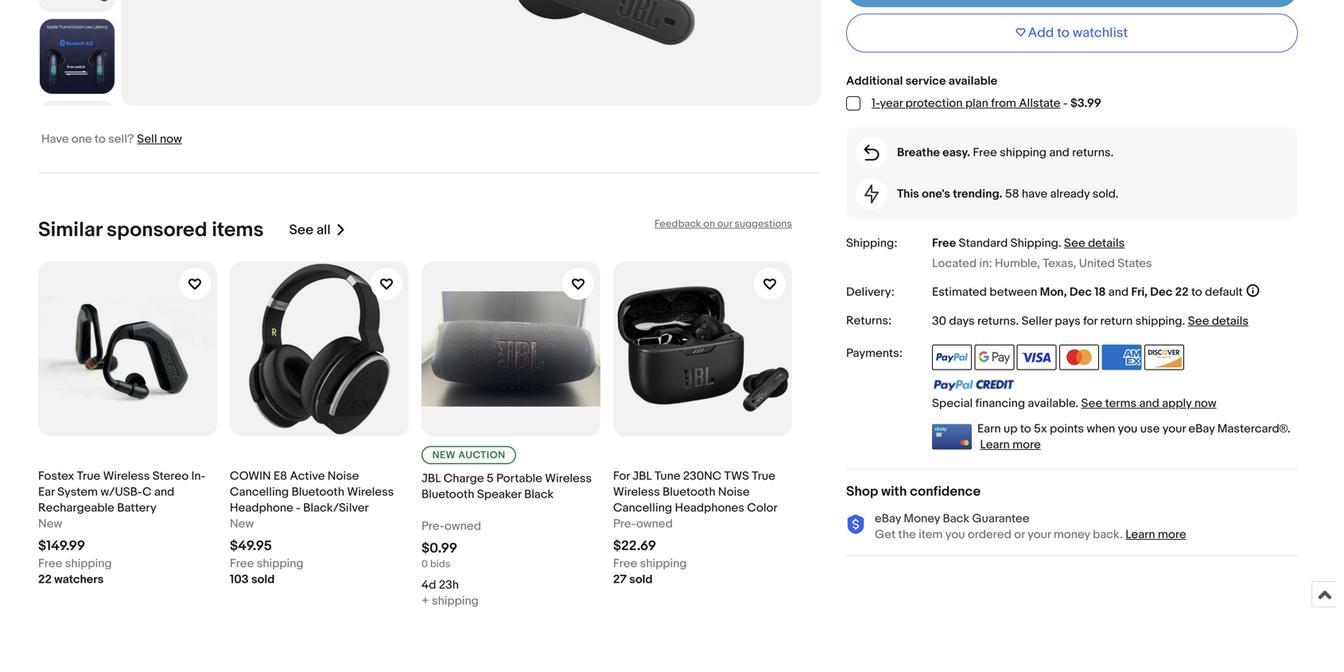 Task type: describe. For each thing, give the bounding box(es) containing it.
for
[[613, 469, 630, 484]]

black/silver
[[303, 501, 369, 515]]

wireless inside for jbl tune 230nc tws true wireless bluetooth noise cancelling headphones color pre-owned $22.69 free shipping 27 sold
[[613, 485, 660, 500]]

with
[[881, 484, 907, 500]]

new text field for $49.95
[[230, 516, 254, 532]]

and left returns.
[[1050, 146, 1070, 160]]

$3.99
[[1071, 96, 1102, 111]]

when
[[1087, 422, 1115, 436]]

seller
[[1022, 314, 1052, 329]]

picture 6 of 14 image
[[40, 19, 115, 94]]

$22.69 text field
[[613, 538, 656, 555]]

paypal image
[[932, 345, 972, 370]]

watchers
[[54, 573, 104, 587]]

noise inside cowin e8 active noise cancelling bluetooth wireless headphone - black/silver new $49.95 free shipping 103 sold
[[328, 469, 359, 484]]

0 vertical spatial -
[[1063, 96, 1068, 111]]

owned inside pre-owned $0.99 0 bids 4d 23h + shipping
[[445, 520, 481, 534]]

free inside for jbl tune 230nc tws true wireless bluetooth noise cancelling headphones color pre-owned $22.69 free shipping 27 sold
[[613, 557, 637, 571]]

4d
[[422, 578, 436, 593]]

shop with confidence
[[846, 484, 981, 500]]

between
[[990, 285, 1038, 300]]

230nc
[[683, 469, 722, 484]]

you inside earn up to 5x points when you use your ebay mastercard®. learn more
[[1118, 422, 1138, 436]]

the
[[899, 528, 916, 542]]

new inside the fostex true wireless stereo in- ear system w/usb-c and rechargeable battery new $149.99 free shipping 22 watchers
[[38, 517, 62, 531]]

available
[[949, 74, 998, 88]]

. for shipping
[[1059, 236, 1062, 251]]

paypal credit image
[[932, 379, 1015, 392]]

cowin
[[230, 469, 271, 484]]

e8
[[274, 469, 287, 484]]

google pay image
[[975, 345, 1015, 370]]

fostex true wireless stereo in- ear system w/usb-c and rechargeable battery new $149.99 free shipping 22 watchers
[[38, 469, 206, 587]]

stereo
[[153, 469, 189, 484]]

1 horizontal spatial now
[[1195, 397, 1217, 411]]

see up the when
[[1081, 397, 1103, 411]]

days
[[949, 314, 975, 329]]

guarantee
[[972, 512, 1030, 526]]

jbl inside for jbl tune 230nc tws true wireless bluetooth noise cancelling headphones color pre-owned $22.69 free shipping 27 sold
[[633, 469, 652, 484]]

27
[[613, 573, 627, 587]]

see all link
[[289, 218, 347, 243]]

headphones
[[675, 501, 745, 515]]

- inside cowin e8 active noise cancelling bluetooth wireless headphone - black/silver new $49.95 free shipping 103 sold
[[296, 501, 301, 515]]

points
[[1050, 422, 1084, 436]]

add to watchlist button
[[846, 14, 1298, 53]]

5x
[[1034, 422, 1047, 436]]

earn up to 5x points when you use your ebay mastercard®. learn more
[[978, 422, 1291, 452]]

see down default
[[1188, 314, 1209, 329]]

27 sold text field
[[613, 572, 653, 588]]

have one to sell? sell now
[[41, 132, 182, 146]]

sponsored
[[107, 218, 207, 243]]

humble,
[[995, 257, 1040, 271]]

year
[[880, 96, 903, 111]]

special
[[932, 397, 973, 411]]

free inside 'free standard shipping . see details located in: humble, texas, united states'
[[932, 236, 956, 251]]

additional
[[846, 74, 903, 88]]

battery
[[117, 501, 157, 515]]

for
[[1083, 314, 1098, 329]]

confidence
[[910, 484, 981, 500]]

add to watchlist
[[1028, 25, 1128, 41]]

breathe
[[897, 146, 940, 160]]

1-year protection plan from allstate - $3.99
[[872, 96, 1102, 111]]

0 vertical spatial learn more link
[[980, 438, 1041, 452]]

shipping inside pre-owned $0.99 0 bids 4d 23h + shipping
[[432, 594, 479, 609]]

bids
[[430, 559, 450, 571]]

speaker
[[477, 488, 522, 502]]

wireless inside jbl charge 5 portable wireless bluetooth speaker black
[[545, 472, 592, 486]]

see all
[[289, 222, 331, 239]]

fri,
[[1132, 285, 1148, 300]]

your inside earn up to 5x points when you use your ebay mastercard®. learn more
[[1163, 422, 1186, 436]]

bluetooth for jbl charge 5 portable wireless bluetooth speaker black
[[422, 488, 475, 502]]

free standard shipping . see details located in: humble, texas, united states
[[932, 236, 1152, 271]]

sell
[[137, 132, 157, 146]]

item
[[919, 528, 943, 542]]

free shipping text field for $22.69
[[613, 556, 687, 572]]

true inside for jbl tune 230nc tws true wireless bluetooth noise cancelling headphones color pre-owned $22.69 free shipping 27 sold
[[752, 469, 775, 484]]

returns.
[[1072, 146, 1114, 160]]

$49.95
[[230, 538, 272, 555]]

on
[[704, 218, 715, 230]]

103
[[230, 573, 249, 587]]

terms
[[1105, 397, 1137, 411]]

american express image
[[1102, 345, 1142, 370]]

owned inside for jbl tune 230nc tws true wireless bluetooth noise cancelling headphones color pre-owned $22.69 free shipping 27 sold
[[636, 517, 673, 531]]

$0.99
[[422, 541, 457, 557]]

noise inside for jbl tune 230nc tws true wireless bluetooth noise cancelling headphones color pre-owned $22.69 free shipping 27 sold
[[718, 485, 750, 500]]

more inside earn up to 5x points when you use your ebay mastercard®. learn more
[[1013, 438, 1041, 452]]

0 vertical spatial 22
[[1175, 285, 1189, 300]]

0 bids text field
[[422, 559, 450, 571]]

up
[[1004, 422, 1018, 436]]

sold.
[[1093, 187, 1119, 201]]

cowin e8 active noise cancelling bluetooth wireless headphone - black/silver new $49.95 free shipping 103 sold
[[230, 469, 394, 587]]

1 vertical spatial learn
[[1126, 528, 1156, 542]]

allstate
[[1019, 96, 1061, 111]]

to left default
[[1192, 285, 1203, 300]]

ordered
[[968, 528, 1012, 542]]

special financing available. see terms and apply now
[[932, 397, 1217, 411]]

service
[[906, 74, 946, 88]]

standard
[[959, 236, 1008, 251]]

master card image
[[1060, 345, 1099, 370]]

pre-owned text field for $22.69
[[613, 516, 673, 532]]

0 horizontal spatial your
[[1028, 528, 1051, 542]]

1 horizontal spatial see details link
[[1188, 314, 1249, 329]]

breathe easy. free shipping and returns.
[[897, 146, 1114, 160]]

items
[[212, 218, 264, 243]]

payments:
[[846, 346, 903, 361]]

visa image
[[1017, 345, 1057, 370]]

shipping up the 58 at top
[[1000, 146, 1047, 160]]

$0.99 text field
[[422, 541, 457, 557]]

learn more
[[1126, 528, 1187, 542]]

discover image
[[1145, 345, 1184, 370]]

located
[[932, 257, 977, 271]]

plan
[[966, 96, 989, 111]]

shipping down fri,
[[1136, 314, 1183, 329]]

have
[[41, 132, 69, 146]]

rechargeable
[[38, 501, 114, 515]]

feedback
[[655, 218, 701, 230]]

money
[[1054, 528, 1090, 542]]

trending.
[[953, 187, 1003, 201]]

new
[[432, 449, 456, 462]]

states
[[1118, 257, 1152, 271]]

free right easy.
[[973, 146, 997, 160]]



Task type: locate. For each thing, give the bounding box(es) containing it.
0 horizontal spatial dec
[[1070, 285, 1092, 300]]

wireless up black
[[545, 472, 592, 486]]

owned up $0.99 text field
[[445, 520, 481, 534]]

texas,
[[1043, 257, 1077, 271]]

2 dec from the left
[[1150, 285, 1173, 300]]

0 horizontal spatial cancelling
[[230, 485, 289, 500]]

bluetooth down 'charge'
[[422, 488, 475, 502]]

- down active
[[296, 501, 301, 515]]

to left the 5x
[[1020, 422, 1031, 436]]

1 vertical spatial more
[[1158, 528, 1187, 542]]

0
[[422, 559, 428, 571]]

true inside the fostex true wireless stereo in- ear system w/usb-c and rechargeable battery new $149.99 free shipping 22 watchers
[[77, 469, 100, 484]]

cancelling down for
[[613, 501, 672, 515]]

0 vertical spatial cancelling
[[230, 485, 289, 500]]

pre-owned $0.99 0 bids 4d 23h + shipping
[[422, 520, 481, 609]]

noise up black/silver
[[328, 469, 359, 484]]

1 vertical spatial now
[[1195, 397, 1217, 411]]

1 dec from the left
[[1070, 285, 1092, 300]]

1 horizontal spatial pre-
[[613, 517, 636, 531]]

earn
[[978, 422, 1001, 436]]

free down $149.99 text field on the bottom left of the page
[[38, 557, 62, 571]]

Pre-owned text field
[[613, 516, 673, 532], [422, 519, 481, 535]]

0 horizontal spatial ebay
[[875, 512, 901, 526]]

bluetooth
[[292, 485, 345, 500], [663, 485, 716, 500], [422, 488, 475, 502]]

now right "apply" at the right of the page
[[1195, 397, 1217, 411]]

pre- up $22.69
[[613, 517, 636, 531]]

1 vertical spatial learn more link
[[1126, 528, 1187, 542]]

with details__icon image
[[864, 145, 879, 161], [865, 185, 879, 204], [846, 515, 865, 535]]

shipping up the watchers
[[65, 557, 112, 571]]

new up $149.99
[[38, 517, 62, 531]]

pre- inside pre-owned $0.99 0 bids 4d 23h + shipping
[[422, 520, 445, 534]]

sold inside cowin e8 active noise cancelling bluetooth wireless headphone - black/silver new $49.95 free shipping 103 sold
[[251, 573, 275, 587]]

united
[[1079, 257, 1115, 271]]

details inside 'free standard shipping . see details located in: humble, texas, united states'
[[1088, 236, 1125, 251]]

owned up $22.69
[[636, 517, 673, 531]]

now right sell
[[160, 132, 182, 146]]

see details link down default
[[1188, 314, 1249, 329]]

jbl down new
[[422, 472, 441, 486]]

1 horizontal spatial new text field
[[230, 516, 254, 532]]

use
[[1140, 422, 1160, 436]]

1 horizontal spatial dec
[[1150, 285, 1173, 300]]

all
[[317, 222, 331, 239]]

jbl
[[633, 469, 652, 484], [422, 472, 441, 486]]

to
[[1057, 25, 1070, 41], [95, 132, 106, 146], [1192, 285, 1203, 300], [1020, 422, 1031, 436]]

1 horizontal spatial new
[[230, 517, 254, 531]]

1 horizontal spatial jbl
[[633, 469, 652, 484]]

2 true from the left
[[752, 469, 775, 484]]

$22.69
[[613, 538, 656, 555]]

and up use
[[1139, 397, 1160, 411]]

and
[[1050, 146, 1070, 160], [1109, 285, 1129, 300], [1139, 397, 1160, 411], [154, 485, 174, 500]]

ebay inside earn up to 5x points when you use your ebay mastercard®. learn more
[[1189, 422, 1215, 436]]

more right back.
[[1158, 528, 1187, 542]]

2 vertical spatial with details__icon image
[[846, 515, 865, 535]]

pre- inside for jbl tune 230nc tws true wireless bluetooth noise cancelling headphones color pre-owned $22.69 free shipping 27 sold
[[613, 517, 636, 531]]

. for returns
[[1016, 314, 1019, 329]]

1 horizontal spatial pre-owned text field
[[613, 516, 673, 532]]

one
[[71, 132, 92, 146]]

wireless inside the fostex true wireless stereo in- ear system w/usb-c and rechargeable battery new $149.99 free shipping 22 watchers
[[103, 469, 150, 484]]

from
[[991, 96, 1017, 111]]

see details link up the united
[[1064, 236, 1125, 251]]

bluetooth for cowin e8 active noise cancelling bluetooth wireless headphone - black/silver new $49.95 free shipping 103 sold
[[292, 485, 345, 500]]

1 horizontal spatial learn
[[1126, 528, 1156, 542]]

learn down the earn
[[980, 438, 1010, 452]]

bluetooth inside jbl charge 5 portable wireless bluetooth speaker black
[[422, 488, 475, 502]]

30
[[932, 314, 947, 329]]

more
[[1013, 438, 1041, 452], [1158, 528, 1187, 542]]

0 vertical spatial noise
[[328, 469, 359, 484]]

bluetooth inside cowin e8 active noise cancelling bluetooth wireless headphone - black/silver new $49.95 free shipping 103 sold
[[292, 485, 345, 500]]

1 vertical spatial noise
[[718, 485, 750, 500]]

0 horizontal spatial learn
[[980, 438, 1010, 452]]

see left the all
[[289, 222, 314, 239]]

learn inside earn up to 5x points when you use your ebay mastercard®. learn more
[[980, 438, 1010, 452]]

cancelling inside for jbl tune 230nc tws true wireless bluetooth noise cancelling headphones color pre-owned $22.69 free shipping 27 sold
[[613, 501, 672, 515]]

shipping inside for jbl tune 230nc tws true wireless bluetooth noise cancelling headphones color pre-owned $22.69 free shipping 27 sold
[[640, 557, 687, 571]]

0 horizontal spatial new text field
[[38, 516, 62, 532]]

new
[[38, 517, 62, 531], [230, 517, 254, 531]]

23h
[[439, 578, 459, 593]]

new inside cowin e8 active noise cancelling bluetooth wireless headphone - black/silver new $49.95 free shipping 103 sold
[[230, 517, 254, 531]]

fostex
[[38, 469, 74, 484]]

$149.99
[[38, 538, 85, 555]]

0 horizontal spatial 22
[[38, 573, 52, 587]]

+ shipping text field
[[422, 594, 479, 609]]

shipping down $22.69
[[640, 557, 687, 571]]

0 vertical spatial now
[[160, 132, 182, 146]]

pre-owned text field up $22.69
[[613, 516, 673, 532]]

1 horizontal spatial noise
[[718, 485, 750, 500]]

learn more link down up
[[980, 438, 1041, 452]]

this
[[897, 187, 919, 201]]

1 vertical spatial see details link
[[1188, 314, 1249, 329]]

1 horizontal spatial -
[[1063, 96, 1068, 111]]

1 horizontal spatial details
[[1212, 314, 1249, 329]]

mastercard®.
[[1218, 422, 1291, 436]]

your right use
[[1163, 422, 1186, 436]]

with details__icon image left 'this'
[[865, 185, 879, 204]]

103 sold text field
[[230, 572, 275, 588]]

estimated between mon, dec 18 and fri, dec 22 to default
[[932, 285, 1243, 300]]

details
[[1088, 236, 1125, 251], [1212, 314, 1249, 329]]

shipping down '23h'
[[432, 594, 479, 609]]

bluetooth down 230nc
[[663, 485, 716, 500]]

0 horizontal spatial pre-
[[422, 520, 445, 534]]

details down default
[[1212, 314, 1249, 329]]

sold down free shipping text box
[[251, 573, 275, 587]]

wireless inside cowin e8 active noise cancelling bluetooth wireless headphone - black/silver new $49.95 free shipping 103 sold
[[347, 485, 394, 500]]

estimated
[[932, 285, 987, 300]]

true right tws
[[752, 469, 775, 484]]

$49.95 text field
[[230, 538, 272, 555]]

portable
[[496, 472, 542, 486]]

with details__icon image for this
[[865, 185, 879, 204]]

1 true from the left
[[77, 469, 100, 484]]

similar
[[38, 218, 102, 243]]

1-
[[872, 96, 880, 111]]

bluetooth down active
[[292, 485, 345, 500]]

4d 23h text field
[[422, 578, 459, 594]]

free up the located
[[932, 236, 956, 251]]

1 horizontal spatial bluetooth
[[422, 488, 475, 502]]

available.
[[1028, 397, 1079, 411]]

cancelling
[[230, 485, 289, 500], [613, 501, 672, 515]]

0 horizontal spatial true
[[77, 469, 100, 484]]

you left use
[[1118, 422, 1138, 436]]

ebay down "apply" at the right of the page
[[1189, 422, 1215, 436]]

Free shipping text field
[[38, 556, 112, 572], [613, 556, 687, 572]]

your
[[1163, 422, 1186, 436], [1028, 528, 1051, 542]]

0 horizontal spatial free shipping text field
[[38, 556, 112, 572]]

2 sold from the left
[[629, 573, 653, 587]]

1 sold from the left
[[251, 573, 275, 587]]

wireless up black/silver
[[347, 485, 394, 500]]

new up $49.95
[[230, 517, 254, 531]]

this one's trending. 58 have already sold.
[[897, 187, 1119, 201]]

58
[[1005, 187, 1019, 201]]

2 new text field from the left
[[230, 516, 254, 532]]

new text field up $49.95
[[230, 516, 254, 532]]

your right or
[[1028, 528, 1051, 542]]

1 horizontal spatial learn more link
[[1126, 528, 1187, 542]]

shipping up the 103 sold text box
[[257, 557, 304, 571]]

with details__icon image left the get
[[846, 515, 865, 535]]

0 horizontal spatial new
[[38, 517, 62, 531]]

sell now link
[[137, 132, 182, 146]]

free shipping text field down $22.69 'text field'
[[613, 556, 687, 572]]

0 vertical spatial details
[[1088, 236, 1125, 251]]

0 horizontal spatial pre-owned text field
[[422, 519, 481, 535]]

22 left the watchers
[[38, 573, 52, 587]]

feedback on our suggestions
[[655, 218, 792, 230]]

+
[[422, 594, 429, 609]]

1 vertical spatial ebay
[[875, 512, 901, 526]]

0 horizontal spatial sold
[[251, 573, 275, 587]]

1 horizontal spatial sold
[[629, 573, 653, 587]]

0 horizontal spatial -
[[296, 501, 301, 515]]

wireless up w/usb- on the bottom left
[[103, 469, 150, 484]]

22 inside the fostex true wireless stereo in- ear system w/usb-c and rechargeable battery new $149.99 free shipping 22 watchers
[[38, 573, 52, 587]]

free
[[973, 146, 997, 160], [932, 236, 956, 251], [38, 557, 62, 571], [230, 557, 254, 571], [613, 557, 637, 571]]

get
[[875, 528, 896, 542]]

returns
[[978, 314, 1016, 329]]

active
[[290, 469, 325, 484]]

pre-owned text field up $0.99 text field
[[422, 519, 481, 535]]

1 new text field from the left
[[38, 516, 62, 532]]

easy.
[[943, 146, 970, 160]]

returns:
[[846, 314, 892, 328]]

0 horizontal spatial owned
[[445, 520, 481, 534]]

headphone
[[230, 501, 293, 515]]

. left seller
[[1016, 314, 1019, 329]]

one's
[[922, 187, 950, 201]]

free shipping text field for $149.99
[[38, 556, 112, 572]]

jbl right for
[[633, 469, 652, 484]]

jbl charge 5 portable wireless bluetooth speaker black
[[422, 472, 592, 502]]

1 horizontal spatial owned
[[636, 517, 673, 531]]

see details link
[[1064, 236, 1125, 251], [1188, 314, 1249, 329]]

. up the discover image
[[1183, 314, 1186, 329]]

suggestions
[[735, 218, 792, 230]]

0 horizontal spatial more
[[1013, 438, 1041, 452]]

1 new from the left
[[38, 517, 62, 531]]

0 horizontal spatial details
[[1088, 236, 1125, 251]]

cancelling inside cowin e8 active noise cancelling bluetooth wireless headphone - black/silver new $49.95 free shipping 103 sold
[[230, 485, 289, 500]]

in-
[[191, 469, 206, 484]]

auction
[[458, 449, 506, 462]]

1 vertical spatial -
[[296, 501, 301, 515]]

you down back
[[946, 528, 965, 542]]

0 horizontal spatial you
[[946, 528, 965, 542]]

apply
[[1162, 397, 1192, 411]]

c
[[142, 485, 152, 500]]

sold right 27
[[629, 573, 653, 587]]

bluetooth inside for jbl tune 230nc tws true wireless bluetooth noise cancelling headphones color pre-owned $22.69 free shipping 27 sold
[[663, 485, 716, 500]]

0 vertical spatial more
[[1013, 438, 1041, 452]]

and right 18
[[1109, 285, 1129, 300]]

new text field up $149.99
[[38, 516, 62, 532]]

true
[[77, 469, 100, 484], [752, 469, 775, 484]]

free inside the fostex true wireless stereo in- ear system w/usb-c and rechargeable battery new $149.99 free shipping 22 watchers
[[38, 557, 62, 571]]

2 horizontal spatial bluetooth
[[663, 485, 716, 500]]

0 vertical spatial your
[[1163, 422, 1186, 436]]

1 vertical spatial 22
[[38, 573, 52, 587]]

0 horizontal spatial noise
[[328, 469, 359, 484]]

22 watchers text field
[[38, 572, 104, 588]]

0 vertical spatial learn
[[980, 438, 1010, 452]]

1 vertical spatial details
[[1212, 314, 1249, 329]]

0 horizontal spatial now
[[160, 132, 182, 146]]

1 vertical spatial with details__icon image
[[865, 185, 879, 204]]

to right add
[[1057, 25, 1070, 41]]

5
[[487, 472, 494, 486]]

1 horizontal spatial your
[[1163, 422, 1186, 436]]

to inside earn up to 5x points when you use your ebay mastercard®. learn more
[[1020, 422, 1031, 436]]

learn more link right back.
[[1126, 528, 1187, 542]]

get the item you ordered or your money back.
[[875, 528, 1123, 542]]

$149.99 text field
[[38, 538, 85, 555]]

sold inside for jbl tune 230nc tws true wireless bluetooth noise cancelling headphones color pre-owned $22.69 free shipping 27 sold
[[629, 573, 653, 587]]

pays
[[1055, 314, 1081, 329]]

to inside button
[[1057, 25, 1070, 41]]

see up texas,
[[1064, 236, 1086, 251]]

1 horizontal spatial true
[[752, 469, 775, 484]]

to right one in the left top of the page
[[95, 132, 106, 146]]

. up texas,
[[1059, 236, 1062, 251]]

dec right fri,
[[1150, 285, 1173, 300]]

0 horizontal spatial .
[[1016, 314, 1019, 329]]

dec left 18
[[1070, 285, 1092, 300]]

0 horizontal spatial see details link
[[1064, 236, 1125, 251]]

free inside cowin e8 active noise cancelling bluetooth wireless headphone - black/silver new $49.95 free shipping 103 sold
[[230, 557, 254, 571]]

free shipping text field up the watchers
[[38, 556, 112, 572]]

charge
[[444, 472, 484, 486]]

0 horizontal spatial learn more link
[[980, 438, 1041, 452]]

ebay money back guarantee
[[875, 512, 1030, 526]]

similar sponsored items
[[38, 218, 264, 243]]

1 horizontal spatial .
[[1059, 236, 1062, 251]]

true up system
[[77, 469, 100, 484]]

default
[[1205, 285, 1243, 300]]

1 vertical spatial you
[[946, 528, 965, 542]]

financing
[[976, 397, 1025, 411]]

1 horizontal spatial cancelling
[[613, 501, 672, 515]]

1 vertical spatial cancelling
[[613, 501, 672, 515]]

2 new from the left
[[230, 517, 254, 531]]

see terms and apply now link
[[1081, 397, 1217, 411]]

ebay up the get
[[875, 512, 901, 526]]

with details__icon image left breathe
[[864, 145, 879, 161]]

0 horizontal spatial jbl
[[422, 472, 441, 486]]

return
[[1101, 314, 1133, 329]]

pre-
[[613, 517, 636, 531], [422, 520, 445, 534]]

0 horizontal spatial bluetooth
[[292, 485, 345, 500]]

1 horizontal spatial 22
[[1175, 285, 1189, 300]]

details up the united
[[1088, 236, 1125, 251]]

learn right back.
[[1126, 528, 1156, 542]]

wireless down for
[[613, 485, 660, 500]]

watchlist
[[1073, 25, 1128, 41]]

owned
[[636, 517, 673, 531], [445, 520, 481, 534]]

0 vertical spatial you
[[1118, 422, 1138, 436]]

1 vertical spatial your
[[1028, 528, 1051, 542]]

1 free shipping text field from the left
[[38, 556, 112, 572]]

2 free shipping text field from the left
[[613, 556, 687, 572]]

and down 'stereo'
[[154, 485, 174, 500]]

22 left default
[[1175, 285, 1189, 300]]

1 horizontal spatial free shipping text field
[[613, 556, 687, 572]]

ebay mastercard image
[[932, 424, 972, 450]]

feedback on our suggestions link
[[655, 218, 792, 230]]

free up 103
[[230, 557, 254, 571]]

1 horizontal spatial you
[[1118, 422, 1138, 436]]

30 days returns . seller pays for return shipping . see details
[[932, 314, 1249, 329]]

see inside 'free standard shipping . see details located in: humble, texas, united states'
[[1064, 236, 1086, 251]]

shipping inside cowin e8 active noise cancelling bluetooth wireless headphone - black/silver new $49.95 free shipping 103 sold
[[257, 557, 304, 571]]

0 vertical spatial with details__icon image
[[864, 145, 879, 161]]

See all text field
[[289, 222, 331, 239]]

pre- up $0.99
[[422, 520, 445, 534]]

Free shipping text field
[[230, 556, 304, 572]]

pre-owned text field for $0.99
[[422, 519, 481, 535]]

0 vertical spatial see details link
[[1064, 236, 1125, 251]]

noise down tws
[[718, 485, 750, 500]]

shipping
[[1011, 236, 1059, 251]]

2 horizontal spatial .
[[1183, 314, 1186, 329]]

shop
[[846, 484, 878, 500]]

0 vertical spatial ebay
[[1189, 422, 1215, 436]]

learn more link
[[980, 438, 1041, 452], [1126, 528, 1187, 542]]

cancelling up 'headphone'
[[230, 485, 289, 500]]

1 horizontal spatial ebay
[[1189, 422, 1215, 436]]

and inside the fostex true wireless stereo in- ear system w/usb-c and rechargeable battery new $149.99 free shipping 22 watchers
[[154, 485, 174, 500]]

jbl inside jbl charge 5 portable wireless bluetooth speaker black
[[422, 472, 441, 486]]

free up 27
[[613, 557, 637, 571]]

- left $3.99
[[1063, 96, 1068, 111]]

new text field for $149.99
[[38, 516, 62, 532]]

New text field
[[38, 516, 62, 532], [230, 516, 254, 532]]

ear
[[38, 485, 55, 500]]

with details__icon image for breathe
[[864, 145, 879, 161]]

more down the 5x
[[1013, 438, 1041, 452]]

sell?
[[108, 132, 134, 146]]

tws
[[724, 469, 749, 484]]

shipping inside the fostex true wireless stereo in- ear system w/usb-c and rechargeable battery new $149.99 free shipping 22 watchers
[[65, 557, 112, 571]]

1 horizontal spatial more
[[1158, 528, 1187, 542]]

. inside 'free standard shipping . see details located in: humble, texas, united states'
[[1059, 236, 1062, 251]]



Task type: vqa. For each thing, say whether or not it's contained in the screenshot.
'WITH DETAILS__ICON' to the middle
yes



